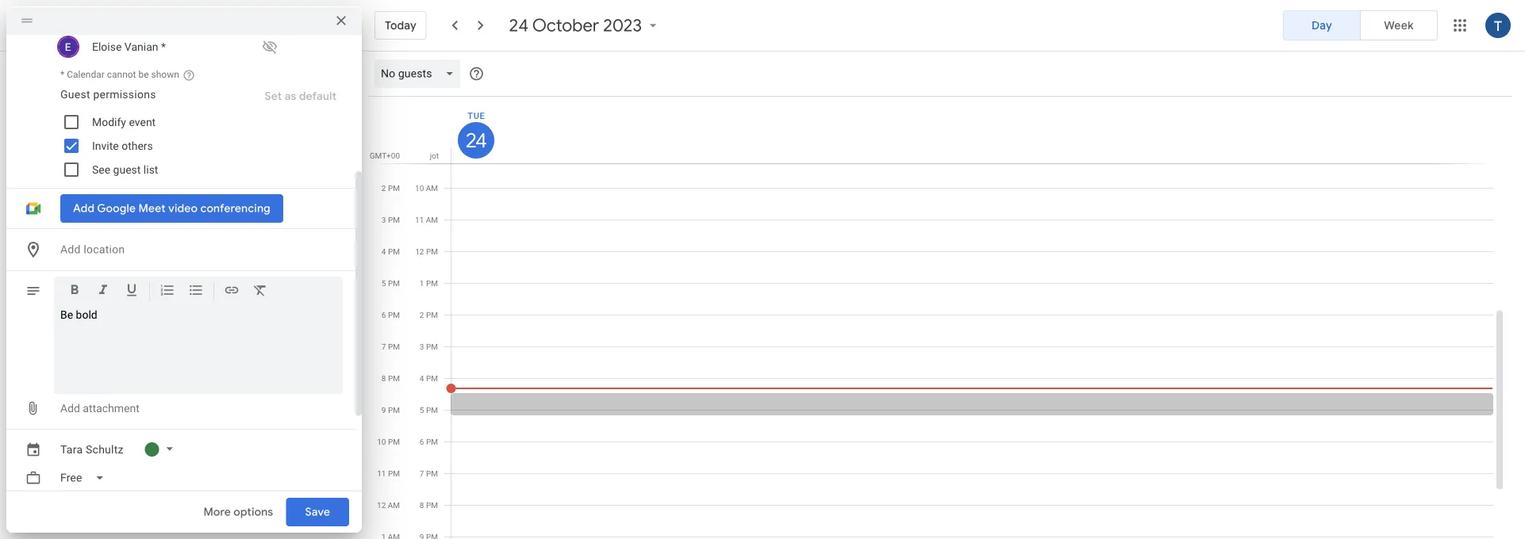 Task type: vqa. For each thing, say whether or not it's contained in the screenshot.
End time on Mondays text field
no



Task type: describe. For each thing, give the bounding box(es) containing it.
1 vertical spatial 2
[[420, 310, 424, 320]]

9 pm
[[382, 406, 400, 415]]

am for 12 am
[[388, 501, 400, 510]]

1 horizontal spatial 2 pm
[[420, 310, 438, 320]]

0 vertical spatial 6
[[382, 310, 386, 320]]

Day radio
[[1283, 10, 1361, 40]]

tuesday, 24 october, today element
[[458, 122, 494, 159]]

0 vertical spatial 8
[[382, 374, 386, 383]]

see guest list
[[92, 163, 158, 176]]

eloise vanian *
[[92, 40, 166, 53]]

list
[[144, 163, 158, 176]]

2 vertical spatial 4
[[420, 374, 424, 383]]

1 horizontal spatial 5
[[420, 406, 424, 415]]

be
[[60, 309, 73, 322]]

1 vertical spatial 8
[[420, 501, 424, 510]]

11 am
[[415, 215, 438, 225]]

invite
[[92, 139, 119, 152]]

2023
[[603, 14, 642, 37]]

12 pm
[[415, 247, 438, 256]]

option group containing day
[[1283, 10, 1438, 40]]

must be between 0 and 4 weeks
[[583, 343, 728, 354]]

0 vertical spatial 7
[[382, 342, 386, 352]]

1 pm
[[420, 279, 438, 288]]

numbered list image
[[160, 283, 175, 301]]

10 am
[[415, 183, 438, 193]]

0
[[663, 343, 669, 354]]

today button
[[375, 6, 427, 44]]

add attachment
[[60, 402, 140, 415]]

vanian
[[124, 40, 158, 53]]

jot
[[430, 151, 439, 160]]

be bold
[[60, 309, 97, 322]]

bulleted list image
[[188, 283, 204, 301]]

eloise
[[92, 40, 122, 53]]

0 vertical spatial 8 pm
[[382, 374, 400, 383]]

1 vertical spatial 8 pm
[[420, 501, 438, 510]]

0 horizontal spatial 7 pm
[[382, 342, 400, 352]]

formatting options toolbar
[[54, 277, 343, 311]]

tue 24
[[465, 111, 485, 153]]

bold
[[76, 309, 97, 322]]

1 vertical spatial 3 pm
[[420, 342, 438, 352]]

11 for 11 pm
[[377, 469, 386, 479]]

1 vertical spatial be
[[609, 343, 620, 354]]

12 am
[[377, 501, 400, 510]]

9
[[382, 406, 386, 415]]

weeks
[[700, 343, 728, 354]]

today
[[385, 18, 416, 32]]

and
[[672, 343, 689, 354]]

tue
[[468, 111, 485, 121]]

24 october 2023 button
[[503, 14, 668, 37]]

0 horizontal spatial 2 pm
[[382, 183, 400, 193]]

1 vertical spatial 7 pm
[[420, 469, 438, 479]]

0 vertical spatial 5
[[382, 279, 386, 288]]

event
[[129, 115, 156, 129]]

0 vertical spatial 5 pm
[[382, 279, 400, 288]]

0 vertical spatial 3 pm
[[382, 215, 400, 225]]

24 grid
[[368, 97, 1506, 540]]

1
[[420, 279, 424, 288]]

* inside eloise vanian tree item
[[161, 40, 166, 53]]

cannot
[[107, 69, 136, 80]]

guest
[[113, 163, 141, 176]]



Task type: locate. For each thing, give the bounding box(es) containing it.
0 vertical spatial 4
[[382, 247, 386, 256]]

7 up the 9
[[382, 342, 386, 352]]

1 horizontal spatial be
[[609, 343, 620, 354]]

add
[[60, 243, 81, 256], [60, 402, 80, 415]]

6
[[382, 310, 386, 320], [420, 437, 424, 447]]

1 horizontal spatial *
[[161, 40, 166, 53]]

10 down the 9
[[377, 437, 386, 447]]

2
[[382, 183, 386, 193], [420, 310, 424, 320]]

11 pm
[[377, 469, 400, 479]]

0 vertical spatial 24
[[509, 14, 529, 37]]

8 pm right '12 am'
[[420, 501, 438, 510]]

0 vertical spatial 3
[[382, 215, 386, 225]]

4
[[382, 247, 386, 256], [691, 343, 697, 354], [420, 374, 424, 383]]

bold image
[[67, 283, 83, 301]]

attachment
[[83, 402, 140, 415]]

am up 12 pm
[[426, 215, 438, 225]]

1 horizontal spatial 11
[[415, 215, 424, 225]]

24 october 2023
[[509, 14, 642, 37]]

7 pm right 11 pm
[[420, 469, 438, 479]]

1 horizontal spatial 10
[[415, 183, 424, 193]]

between
[[623, 343, 661, 354]]

Week radio
[[1360, 10, 1438, 40]]

1 vertical spatial am
[[426, 215, 438, 225]]

* left calendar
[[60, 69, 64, 80]]

0 vertical spatial 2 pm
[[382, 183, 400, 193]]

* right vanian at the top left of the page
[[161, 40, 166, 53]]

8 pm
[[382, 374, 400, 383], [420, 501, 438, 510]]

others
[[122, 139, 153, 152]]

5 right 9 pm
[[420, 406, 424, 415]]

12
[[415, 247, 424, 256], [377, 501, 386, 510]]

be
[[138, 69, 149, 80], [609, 343, 620, 354]]

* calendar cannot be shown
[[60, 69, 179, 80]]

schultz
[[86, 443, 124, 456]]

1 horizontal spatial 3 pm
[[420, 342, 438, 352]]

add left 'location'
[[60, 243, 81, 256]]

week
[[1384, 18, 1414, 32]]

2 pm
[[382, 183, 400, 193], [420, 310, 438, 320]]

eloise vanian tree item
[[54, 34, 343, 60]]

0 vertical spatial be
[[138, 69, 149, 80]]

2 vertical spatial am
[[388, 501, 400, 510]]

3 pm left 11 am
[[382, 215, 400, 225]]

1 vertical spatial 5
[[420, 406, 424, 415]]

11 up '12 am'
[[377, 469, 386, 479]]

0 vertical spatial *
[[161, 40, 166, 53]]

1 vertical spatial 5 pm
[[420, 406, 438, 415]]

must
[[583, 343, 606, 354]]

location
[[84, 243, 125, 256]]

0 vertical spatial 6 pm
[[382, 310, 400, 320]]

0 horizontal spatial 2
[[382, 183, 386, 193]]

insert link image
[[224, 283, 240, 301]]

0 horizontal spatial 3 pm
[[382, 215, 400, 225]]

3 down '1'
[[420, 342, 424, 352]]

modify event
[[92, 115, 156, 129]]

*
[[161, 40, 166, 53], [60, 69, 64, 80]]

1 vertical spatial 10
[[377, 437, 386, 447]]

permissions
[[93, 88, 156, 101]]

gmt+00
[[370, 151, 400, 160]]

pm
[[388, 183, 400, 193], [388, 215, 400, 225], [388, 247, 400, 256], [426, 247, 438, 256], [388, 279, 400, 288], [426, 279, 438, 288], [388, 310, 400, 320], [426, 310, 438, 320], [388, 342, 400, 352], [426, 342, 438, 352], [388, 374, 400, 383], [426, 374, 438, 383], [388, 406, 400, 415], [426, 406, 438, 415], [388, 437, 400, 447], [426, 437, 438, 447], [388, 469, 400, 479], [426, 469, 438, 479], [426, 501, 438, 510]]

7 pm up 9 pm
[[382, 342, 400, 352]]

0 horizontal spatial 7
[[382, 342, 386, 352]]

modify
[[92, 115, 126, 129]]

remove formatting image
[[252, 283, 268, 301]]

5 pm left '1'
[[382, 279, 400, 288]]

12 down 11 pm
[[377, 501, 386, 510]]

5 left '1'
[[382, 279, 386, 288]]

2 down the gmt+00
[[382, 183, 386, 193]]

see
[[92, 163, 110, 176]]

add for add attachment
[[60, 402, 80, 415]]

0 vertical spatial 2
[[382, 183, 386, 193]]

2 horizontal spatial 4
[[691, 343, 697, 354]]

0 horizontal spatial 24
[[465, 128, 485, 153]]

1 horizontal spatial 5 pm
[[420, 406, 438, 415]]

show schedule of eloise vanian image
[[257, 34, 283, 60]]

0 vertical spatial am
[[426, 183, 438, 193]]

24
[[509, 14, 529, 37], [465, 128, 485, 153]]

1 vertical spatial 11
[[377, 469, 386, 479]]

1 horizontal spatial 4
[[420, 374, 424, 383]]

0 horizontal spatial 6 pm
[[382, 310, 400, 320]]

tara
[[60, 443, 83, 456]]

0 horizontal spatial *
[[60, 69, 64, 80]]

1 horizontal spatial 7 pm
[[420, 469, 438, 479]]

1 horizontal spatial 8 pm
[[420, 501, 438, 510]]

1 horizontal spatial 8
[[420, 501, 424, 510]]

0 horizontal spatial 8 pm
[[382, 374, 400, 383]]

2 add from the top
[[60, 402, 80, 415]]

6 pm
[[382, 310, 400, 320], [420, 437, 438, 447]]

1 horizontal spatial 7
[[420, 469, 424, 479]]

calendar
[[67, 69, 105, 80]]

0 horizontal spatial 12
[[377, 501, 386, 510]]

24 column header
[[451, 97, 1494, 163]]

am for 10 am
[[426, 183, 438, 193]]

guest permissions
[[60, 88, 156, 101]]

1 vertical spatial add
[[60, 402, 80, 415]]

october
[[533, 14, 599, 37]]

1 vertical spatial *
[[60, 69, 64, 80]]

0 vertical spatial 7 pm
[[382, 342, 400, 352]]

0 vertical spatial 11
[[415, 215, 424, 225]]

3 pm down 1 pm
[[420, 342, 438, 352]]

5 pm right 9 pm
[[420, 406, 438, 415]]

add location button
[[54, 236, 343, 264]]

2 down '1'
[[420, 310, 424, 320]]

add for add location
[[60, 243, 81, 256]]

add inside dropdown button
[[60, 243, 81, 256]]

0 vertical spatial 12
[[415, 247, 424, 256]]

0 horizontal spatial 10
[[377, 437, 386, 447]]

24 down tue
[[465, 128, 485, 153]]

option group
[[1283, 10, 1438, 40]]

Description text field
[[60, 309, 336, 388]]

1 horizontal spatial 6
[[420, 437, 424, 447]]

7 right 11 pm
[[420, 469, 424, 479]]

1 horizontal spatial 12
[[415, 247, 424, 256]]

0 vertical spatial 10
[[415, 183, 424, 193]]

24 inside tue 24
[[465, 128, 485, 153]]

1 vertical spatial 6 pm
[[420, 437, 438, 447]]

10 for 10 am
[[415, 183, 424, 193]]

add left attachment
[[60, 402, 80, 415]]

0 horizontal spatial 11
[[377, 469, 386, 479]]

0 horizontal spatial 5
[[382, 279, 386, 288]]

1 horizontal spatial 3
[[420, 342, 424, 352]]

be right must on the bottom left of the page
[[609, 343, 620, 354]]

3 pm
[[382, 215, 400, 225], [420, 342, 438, 352]]

0 horizontal spatial 8
[[382, 374, 386, 383]]

italic image
[[95, 283, 111, 301]]

am for 11 am
[[426, 215, 438, 225]]

group
[[54, 82, 343, 182]]

0 horizontal spatial 5 pm
[[382, 279, 400, 288]]

11 for 11 am
[[415, 215, 424, 225]]

3
[[382, 215, 386, 225], [420, 342, 424, 352]]

0 horizontal spatial 4
[[382, 247, 386, 256]]

add attachment button
[[54, 394, 146, 423]]

1 horizontal spatial 6 pm
[[420, 437, 438, 447]]

10 up 11 am
[[415, 183, 424, 193]]

be left 'shown'
[[138, 69, 149, 80]]

24 left october
[[509, 14, 529, 37]]

1 vertical spatial 12
[[377, 501, 386, 510]]

3 left 11 am
[[382, 215, 386, 225]]

1 vertical spatial 2 pm
[[420, 310, 438, 320]]

1 vertical spatial 6
[[420, 437, 424, 447]]

add location
[[60, 243, 125, 256]]

None field
[[375, 60, 467, 88], [54, 464, 117, 493], [375, 60, 467, 88], [54, 464, 117, 493]]

am down 11 pm
[[388, 501, 400, 510]]

guest
[[60, 88, 90, 101]]

1 vertical spatial 7
[[420, 469, 424, 479]]

10 for 10 pm
[[377, 437, 386, 447]]

1 horizontal spatial 2
[[420, 310, 424, 320]]

4 pm
[[382, 247, 400, 256], [420, 374, 438, 383]]

5
[[382, 279, 386, 288], [420, 406, 424, 415]]

shown
[[151, 69, 179, 80]]

1 horizontal spatial 24
[[509, 14, 529, 37]]

8 pm up 9 pm
[[382, 374, 400, 383]]

invite others
[[92, 139, 153, 152]]

tara schultz
[[60, 443, 124, 456]]

11
[[415, 215, 424, 225], [377, 469, 386, 479]]

1 vertical spatial 4 pm
[[420, 374, 438, 383]]

12 for 12 am
[[377, 501, 386, 510]]

day
[[1312, 18, 1332, 32]]

0 vertical spatial add
[[60, 243, 81, 256]]

5 pm
[[382, 279, 400, 288], [420, 406, 438, 415]]

7
[[382, 342, 386, 352], [420, 469, 424, 479]]

12 for 12 pm
[[415, 247, 424, 256]]

0 horizontal spatial 4 pm
[[382, 247, 400, 256]]

1 vertical spatial 24
[[465, 128, 485, 153]]

0 horizontal spatial be
[[138, 69, 149, 80]]

12 up '1'
[[415, 247, 424, 256]]

1 horizontal spatial 4 pm
[[420, 374, 438, 383]]

0 horizontal spatial 6
[[382, 310, 386, 320]]

8 right '12 am'
[[420, 501, 424, 510]]

0 vertical spatial 4 pm
[[382, 247, 400, 256]]

underline image
[[124, 283, 140, 301]]

add inside button
[[60, 402, 80, 415]]

8
[[382, 374, 386, 383], [420, 501, 424, 510]]

am
[[426, 183, 438, 193], [426, 215, 438, 225], [388, 501, 400, 510]]

2 pm down the gmt+00
[[382, 183, 400, 193]]

2 pm down 1 pm
[[420, 310, 438, 320]]

7 pm
[[382, 342, 400, 352], [420, 469, 438, 479]]

0 horizontal spatial 3
[[382, 215, 386, 225]]

group containing guest permissions
[[54, 82, 343, 182]]

1 vertical spatial 3
[[420, 342, 424, 352]]

8 up the 9
[[382, 374, 386, 383]]

1 vertical spatial 4
[[691, 343, 697, 354]]

10
[[415, 183, 424, 193], [377, 437, 386, 447]]

10 pm
[[377, 437, 400, 447]]

am up 11 am
[[426, 183, 438, 193]]

1 add from the top
[[60, 243, 81, 256]]

11 down 10 am
[[415, 215, 424, 225]]



